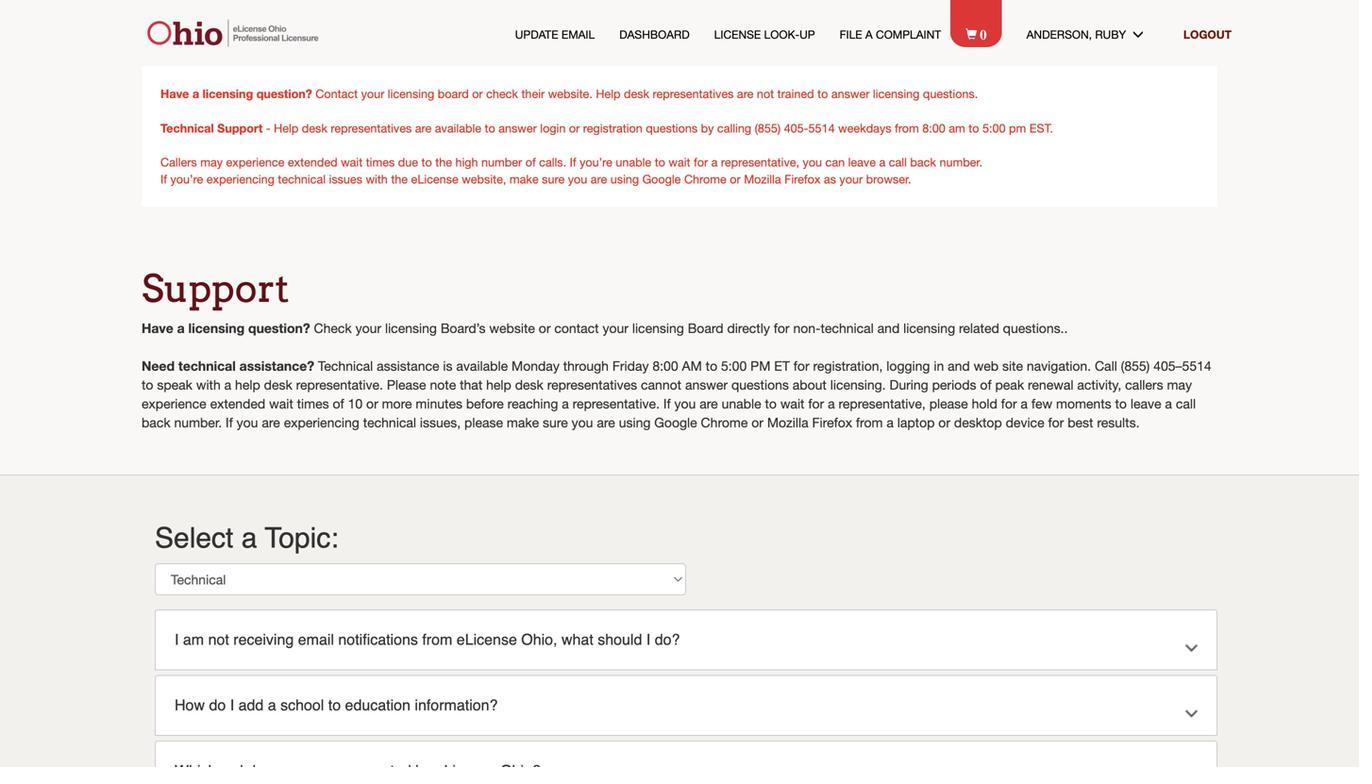 Task type: vqa. For each thing, say whether or not it's contained in the screenshot.
the rightmost times
yes



Task type: locate. For each thing, give the bounding box(es) containing it.
or right laptop
[[939, 415, 951, 430]]

best
[[1068, 415, 1094, 430]]

1 horizontal spatial representative.
[[573, 396, 660, 412]]

2 horizontal spatial from
[[895, 121, 919, 135]]

1 horizontal spatial call
[[1176, 396, 1196, 412]]

0 vertical spatial experience
[[226, 155, 284, 169]]

from inside "technical support - help desk representatives are available to answer login or registration questions by calling (855) 405-5514 weekdays from 8:00 am to 5:00 pm est."
[[895, 121, 919, 135]]

or right login
[[569, 121, 580, 135]]

ohio,
[[521, 631, 557, 649]]

make inside callers may experience extended wait times due to the high number of calls. if you're unable to wait for a representative, you can leave a call back number. if you're experiencing technical issues with the elicense website, make sure you are using google chrome or mozilla firefox as your browser.
[[510, 172, 539, 186]]

number.
[[940, 155, 983, 169], [174, 415, 222, 430]]

5:00 left pm on the right top of page
[[983, 121, 1006, 135]]

8:00 inside "technical support - help desk representatives are available to answer login or registration questions by calling (855) 405-5514 weekdays from 8:00 am to 5:00 pm est."
[[922, 121, 946, 135]]

for down 'by'
[[694, 155, 708, 169]]

0 vertical spatial and
[[878, 320, 900, 336]]

1 vertical spatial available
[[456, 358, 508, 374]]

a up browser. at top right
[[879, 155, 886, 169]]

licensing down elicense ohio professional licensure image
[[203, 86, 253, 101]]

from right notifications
[[422, 631, 452, 649]]

question? up assistance?
[[248, 320, 310, 336]]

are up calling at the top of the page
[[737, 87, 754, 101]]

help up "technical support - help desk representatives are available to answer login or registration questions by calling (855) 405-5514 weekdays from 8:00 am to 5:00 pm est." at top
[[596, 87, 621, 101]]

leave inside technical assistance is available monday through friday 8:00 am to 5:00 pm et for registration, logging in and web site navigation. call (855) 405–5514 to speak with a help desk representative. please note that help desk representatives cannot answer questions about licensing. during periods of peak renewal activity, callers may experience extended wait times of 10 or more minutes before reaching a representative. if you are unable to wait for a representative, please hold for a few moments to leave a call back number. if you are experiencing technical issues, please make sure you are using google chrome or mozilla firefox from a laptop or desktop device for best results.
[[1131, 396, 1162, 412]]

question? up -
[[257, 86, 312, 101]]

5:00 inside technical assistance is available monday through friday 8:00 am to 5:00 pm et for registration, logging in and web site navigation. call (855) 405–5514 to speak with a help desk representative. please note that help desk representatives cannot answer questions about licensing. during periods of peak renewal activity, callers may experience extended wait times of 10 or more minutes before reaching a representative. if you are unable to wait for a representative, please hold for a few moments to leave a call back number. if you are experiencing technical issues, please make sure you are using google chrome or mozilla firefox from a laptop or desktop device for best results.
[[721, 358, 747, 374]]

number. down the questions.
[[940, 155, 983, 169]]

chrome inside callers may experience extended wait times due to the high number of calls. if you're unable to wait for a representative, you can leave a call back number. if you're experiencing technical issues with the elicense website, make sure you are using google chrome or mozilla firefox as your browser.
[[684, 172, 727, 186]]

2 horizontal spatial i
[[646, 631, 651, 649]]

times inside technical assistance is available monday through friday 8:00 am to 5:00 pm et for registration, logging in and web site navigation. call (855) 405–5514 to speak with a help desk representative. please note that help desk representatives cannot answer questions about licensing. during periods of peak renewal activity, callers may experience extended wait times of 10 or more minutes before reaching a representative. if you are unable to wait for a representative, please hold for a few moments to leave a call back number. if you are experiencing technical issues, please make sure you are using google chrome or mozilla firefox from a laptop or desktop device for best results.
[[297, 396, 329, 412]]

may inside callers may experience extended wait times due to the high number of calls. if you're unable to wait for a representative, you can leave a call back number. if you're experiencing technical issues with the elicense website, make sure you are using google chrome or mozilla firefox as your browser.
[[200, 155, 223, 169]]

to right school
[[328, 697, 341, 714]]

help
[[235, 377, 260, 393], [486, 377, 511, 393]]

are inside callers may experience extended wait times due to the high number of calls. if you're unable to wait for a representative, you can leave a call back number. if you're experiencing technical issues with the elicense website, make sure you are using google chrome or mozilla firefox as your browser.
[[591, 172, 607, 186]]

make down number
[[510, 172, 539, 186]]

back
[[910, 155, 936, 169], [142, 415, 170, 430]]

0 horizontal spatial unable
[[616, 155, 652, 169]]

your inside "have a licensing question? contact your licensing board or check their website. help desk representatives are not trained to answer licensing questions."
[[361, 87, 384, 101]]

representatives down through
[[547, 377, 637, 393]]

1 help from the left
[[235, 377, 260, 393]]

to down need
[[142, 377, 153, 393]]

of down web
[[980, 377, 992, 393]]

1 vertical spatial firefox
[[812, 415, 852, 430]]

1 vertical spatial am
[[183, 631, 204, 649]]

experience
[[226, 155, 284, 169], [142, 396, 206, 412]]

complaint
[[876, 28, 941, 41]]

1 vertical spatial help
[[274, 121, 299, 135]]

1 horizontal spatial extended
[[288, 155, 338, 169]]

licensing up the friday
[[632, 320, 684, 336]]

email
[[562, 28, 595, 41]]

0 vertical spatial 8:00
[[922, 121, 946, 135]]

0 vertical spatial help
[[596, 87, 621, 101]]

make inside technical assistance is available monday through friday 8:00 am to 5:00 pm et for registration, logging in and web site navigation. call (855) 405–5514 to speak with a help desk representative. please note that help desk representatives cannot answer questions about licensing. during periods of peak renewal activity, callers may experience extended wait times of 10 or more minutes before reaching a representative. if you are unable to wait for a representative, please hold for a few moments to leave a call back number. if you are experiencing technical issues, please make sure you are using google chrome or mozilla firefox from a laptop or desktop device for best results.
[[507, 415, 539, 430]]

to inside "have a licensing question? contact your licensing board or check their website. help desk representatives are not trained to answer licensing questions."
[[818, 87, 828, 101]]

license look-up
[[714, 28, 815, 41]]

leave down the callers
[[1131, 396, 1162, 412]]

0 vertical spatial firefox
[[785, 172, 821, 186]]

1 horizontal spatial of
[[526, 155, 536, 169]]

answer down am
[[685, 377, 728, 393]]

firefox inside technical assistance is available monday through friday 8:00 am to 5:00 pm et for registration, logging in and web site navigation. call (855) 405–5514 to speak with a help desk representative. please note that help desk representatives cannot answer questions about licensing. during periods of peak renewal activity, callers may experience extended wait times of 10 or more minutes before reaching a representative. if you are unable to wait for a representative, please hold for a few moments to leave a call back number. if you are experiencing technical issues, please make sure you are using google chrome or mozilla firefox from a laptop or desktop device for best results.
[[812, 415, 852, 430]]

representative. up the 10
[[296, 377, 383, 393]]

questions.
[[923, 87, 978, 101]]

answer left login
[[499, 121, 537, 135]]

1 horizontal spatial experience
[[226, 155, 284, 169]]

if down callers
[[160, 172, 167, 186]]

may right callers
[[200, 155, 223, 169]]

0 vertical spatial have
[[160, 86, 189, 101]]

0 horizontal spatial am
[[183, 631, 204, 649]]

using inside callers may experience extended wait times due to the high number of calls. if you're unable to wait for a representative, you can leave a call back number. if you're experiencing technical issues with the elicense website, make sure you are using google chrome or mozilla firefox as your browser.
[[611, 172, 639, 186]]

1 vertical spatial support
[[142, 266, 289, 312]]

have
[[160, 86, 189, 101], [142, 320, 173, 336]]

not left receiving
[[208, 631, 229, 649]]

may
[[200, 155, 223, 169], [1167, 377, 1192, 393]]

technical assistance is available monday through friday 8:00 am to 5:00 pm et for registration, logging in and web site navigation. call (855) 405–5514 to speak with a help desk representative. please note that help desk representatives cannot answer questions about licensing. during periods of peak renewal activity, callers may experience extended wait times of 10 or more minutes before reaching a representative. if you are unable to wait for a representative, please hold for a few moments to leave a call back number. if you are experiencing technical issues, please make sure you are using google chrome or mozilla firefox from a laptop or desktop device for best results.
[[142, 358, 1212, 430]]

0 horizontal spatial help
[[274, 121, 299, 135]]

the down the 'due'
[[391, 172, 408, 186]]

to right trained
[[818, 87, 828, 101]]

i right do
[[230, 697, 234, 714]]

note
[[430, 377, 456, 393]]

have up need
[[142, 320, 173, 336]]

1 vertical spatial (855)
[[1121, 358, 1150, 374]]

1 vertical spatial with
[[196, 377, 221, 393]]

information?
[[415, 697, 498, 714]]

i am not receiving email notifications from elicense ohio, what should i do?
[[175, 631, 680, 649]]

1 vertical spatial elicense
[[457, 631, 517, 649]]

1 horizontal spatial representative,
[[839, 396, 926, 412]]

1 horizontal spatial 5:00
[[983, 121, 1006, 135]]

have a licensing question? contact your licensing board or check their website. help desk representatives are not trained to answer licensing questions.
[[160, 86, 978, 101]]

or left contact
[[539, 320, 551, 336]]

firefox down about
[[812, 415, 852, 430]]

the left "high"
[[435, 155, 452, 169]]

desk
[[624, 87, 650, 101], [302, 121, 327, 135], [264, 377, 292, 393], [515, 377, 544, 393]]

back down speak
[[142, 415, 170, 430]]

1 horizontal spatial answer
[[685, 377, 728, 393]]

representative, down licensing. on the right of the page
[[839, 396, 926, 412]]

0 vertical spatial available
[[435, 121, 481, 135]]

elicense left ohio,
[[457, 631, 517, 649]]

assistance?
[[239, 358, 314, 374]]

i up how
[[175, 631, 179, 649]]

(855) inside "technical support - help desk representatives are available to answer login or registration questions by calling (855) 405-5514 weekdays from 8:00 am to 5:00 pm est."
[[755, 121, 781, 135]]

-
[[266, 121, 271, 135]]

anderson, ruby link
[[1027, 26, 1159, 42]]

not left trained
[[757, 87, 774, 101]]

questions left 'by'
[[646, 121, 698, 135]]

make
[[510, 172, 539, 186], [507, 415, 539, 430]]

times left the 'due'
[[366, 155, 395, 169]]

representatives
[[653, 87, 734, 101], [331, 121, 412, 135], [547, 377, 637, 393]]

from down licensing. on the right of the page
[[856, 415, 883, 430]]

representative,
[[721, 155, 800, 169], [839, 396, 926, 412]]

1 horizontal spatial experiencing
[[284, 415, 359, 430]]

issues
[[329, 172, 362, 186]]

your inside callers may experience extended wait times due to the high number of calls. if you're unable to wait for a representative, you can leave a call back number. if you're experiencing technical issues with the elicense website, make sure you are using google chrome or mozilla firefox as your browser.
[[840, 172, 863, 186]]

0 vertical spatial experiencing
[[207, 172, 275, 186]]

help
[[596, 87, 621, 101], [274, 121, 299, 135]]

and up the 'periods' on the right of page
[[948, 358, 970, 374]]

0 vertical spatial 5:00
[[983, 121, 1006, 135]]

0 horizontal spatial experiencing
[[207, 172, 275, 186]]

if down need technical assistance?
[[226, 415, 233, 430]]

and inside technical assistance is available monday through friday 8:00 am to 5:00 pm et for registration, logging in and web site navigation. call (855) 405–5514 to speak with a help desk representative. please note that help desk representatives cannot answer questions about licensing. during periods of peak renewal activity, callers may experience extended wait times of 10 or more minutes before reaching a representative. if you are unable to wait for a representative, please hold for a few moments to leave a call back number. if you are experiencing technical issues, please make sure you are using google chrome or mozilla firefox from a laptop or desktop device for best results.
[[948, 358, 970, 374]]

website.
[[548, 87, 593, 101]]

technical
[[160, 121, 214, 135], [318, 358, 373, 374]]

405-
[[784, 121, 809, 135]]

for down few
[[1048, 415, 1064, 430]]

1 vertical spatial 5:00
[[721, 358, 747, 374]]

1 vertical spatial answer
[[499, 121, 537, 135]]

through
[[563, 358, 609, 374]]

ruby
[[1095, 28, 1126, 41]]

1 vertical spatial sure
[[543, 415, 568, 430]]

0 vertical spatial mozilla
[[744, 172, 781, 186]]

board's
[[441, 320, 486, 336]]

0 horizontal spatial with
[[196, 377, 221, 393]]

experience down -
[[226, 155, 284, 169]]

0 vertical spatial representative,
[[721, 155, 800, 169]]

5:00
[[983, 121, 1006, 135], [721, 358, 747, 374]]

questions down pm
[[732, 377, 789, 393]]

desk inside "technical support - help desk representatives are available to answer login or registration questions by calling (855) 405-5514 weekdays from 8:00 am to 5:00 pm est."
[[302, 121, 327, 135]]

by
[[701, 121, 714, 135]]

of left calls.
[[526, 155, 536, 169]]

that
[[460, 377, 483, 393]]

8:00 down the questions.
[[922, 121, 946, 135]]

answer inside "have a licensing question? contact your licensing board or check their website. help desk representatives are not trained to answer licensing questions."
[[831, 87, 870, 101]]

0 horizontal spatial of
[[333, 396, 344, 412]]

help down need technical assistance?
[[235, 377, 260, 393]]

from right weekdays
[[895, 121, 919, 135]]

0 vertical spatial times
[[366, 155, 395, 169]]

wait up issues
[[341, 155, 363, 169]]

pm
[[751, 358, 771, 374]]

back up browser. at top right
[[910, 155, 936, 169]]

anderson, ruby
[[1027, 28, 1133, 41]]

number. inside callers may experience extended wait times due to the high number of calls. if you're unable to wait for a representative, you can leave a call back number. if you're experiencing technical issues with the elicense website, make sure you are using google chrome or mozilla firefox as your browser.
[[940, 155, 983, 169]]

8:00 up cannot
[[653, 358, 678, 374]]

wait down assistance?
[[269, 396, 293, 412]]

related
[[959, 320, 999, 336]]

1 horizontal spatial am
[[949, 121, 965, 135]]

of
[[526, 155, 536, 169], [980, 377, 992, 393], [333, 396, 344, 412]]

representative, inside callers may experience extended wait times due to the high number of calls. if you're unable to wait for a representative, you can leave a call back number. if you're experiencing technical issues with the elicense website, make sure you are using google chrome or mozilla firefox as your browser.
[[721, 155, 800, 169]]

a up speak
[[177, 320, 185, 336]]

elicense down the 'due'
[[411, 172, 459, 186]]

please down before
[[464, 415, 503, 430]]

experiencing inside technical assistance is available monday through friday 8:00 am to 5:00 pm et for registration, logging in and web site navigation. call (855) 405–5514 to speak with a help desk representative. please note that help desk representatives cannot answer questions about licensing. during periods of peak renewal activity, callers may experience extended wait times of 10 or more minutes before reaching a representative. if you are unable to wait for a representative, please hold for a few moments to leave a call back number. if you are experiencing technical issues, please make sure you are using google chrome or mozilla firefox from a laptop or desktop device for best results.
[[284, 415, 359, 430]]

10
[[348, 396, 363, 412]]

1 horizontal spatial the
[[435, 155, 452, 169]]

answer inside technical assistance is available monday through friday 8:00 am to 5:00 pm et for registration, logging in and web site navigation. call (855) 405–5514 to speak with a help desk representative. please note that help desk representatives cannot answer questions about licensing. during periods of peak renewal activity, callers may experience extended wait times of 10 or more minutes before reaching a representative. if you are unable to wait for a representative, please hold for a few moments to leave a call back number. if you are experiencing technical issues, please make sure you are using google chrome or mozilla firefox from a laptop or desktop device for best results.
[[685, 377, 728, 393]]

0 horizontal spatial leave
[[848, 155, 876, 169]]

extended up issues
[[288, 155, 338, 169]]

0 horizontal spatial questions
[[646, 121, 698, 135]]

a right file
[[866, 28, 873, 41]]

anderson,
[[1027, 28, 1092, 41]]

0 horizontal spatial the
[[391, 172, 408, 186]]

0 vertical spatial technical
[[160, 121, 214, 135]]

have up callers
[[160, 86, 189, 101]]

you
[[803, 155, 822, 169], [568, 172, 587, 186], [674, 396, 696, 412], [237, 415, 258, 430], [572, 415, 593, 430]]

notifications
[[338, 631, 418, 649]]

0 horizontal spatial representatives
[[331, 121, 412, 135]]

1 vertical spatial times
[[297, 396, 329, 412]]

0 horizontal spatial answer
[[499, 121, 537, 135]]

1 vertical spatial please
[[464, 415, 503, 430]]

extended
[[288, 155, 338, 169], [210, 396, 265, 412]]

1 horizontal spatial with
[[366, 172, 388, 186]]

1 horizontal spatial i
[[230, 697, 234, 714]]

0 horizontal spatial help
[[235, 377, 260, 393]]

cannot
[[641, 377, 682, 393]]

1 vertical spatial may
[[1167, 377, 1192, 393]]

0 vertical spatial answer
[[831, 87, 870, 101]]

for right et
[[794, 358, 810, 374]]

extended down need technical assistance?
[[210, 396, 265, 412]]

1 vertical spatial technical
[[318, 358, 373, 374]]

0 vertical spatial (855)
[[755, 121, 781, 135]]

email
[[298, 631, 334, 649]]

from
[[895, 121, 919, 135], [856, 415, 883, 430], [422, 631, 452, 649]]

file
[[840, 28, 862, 41]]

firefox
[[785, 172, 821, 186], [812, 415, 852, 430]]

representatives up 'by'
[[653, 87, 734, 101]]

or right "board" on the top of page
[[472, 87, 483, 101]]

1 vertical spatial have
[[142, 320, 173, 336]]

sure inside technical assistance is available monday through friday 8:00 am to 5:00 pm et for registration, logging in and web site navigation. call (855) 405–5514 to speak with a help desk representative. please note that help desk representatives cannot answer questions about licensing. during periods of peak renewal activity, callers may experience extended wait times of 10 or more minutes before reaching a representative. if you are unable to wait for a representative, please hold for a few moments to leave a call back number. if you are experiencing technical issues, please make sure you are using google chrome or mozilla firefox from a laptop or desktop device for best results.
[[543, 415, 568, 430]]

for down about
[[808, 396, 824, 412]]

1 vertical spatial google
[[654, 415, 697, 430]]

am down the questions.
[[949, 121, 965, 135]]

experiencing inside callers may experience extended wait times due to the high number of calls. if you're unable to wait for a representative, you can leave a call back number. if you're experiencing technical issues with the elicense website, make sure you are using google chrome or mozilla firefox as your browser.
[[207, 172, 275, 186]]

1 vertical spatial using
[[619, 415, 651, 430]]

firefox inside callers may experience extended wait times due to the high number of calls. if you're unable to wait for a representative, you can leave a call back number. if you're experiencing technical issues with the elicense website, make sure you are using google chrome or mozilla firefox as your browser.
[[785, 172, 821, 186]]

1 vertical spatial leave
[[1131, 396, 1162, 412]]

support up need technical assistance?
[[142, 266, 289, 312]]

1 horizontal spatial and
[[948, 358, 970, 374]]

for down 'peak'
[[1001, 396, 1017, 412]]

est.
[[1030, 121, 1053, 135]]

or inside callers may experience extended wait times due to the high number of calls. if you're unable to wait for a representative, you can leave a call back number. if you're experiencing technical issues with the elicense website, make sure you are using google chrome or mozilla firefox as your browser.
[[730, 172, 741, 186]]

firefox left as in the top right of the page
[[785, 172, 821, 186]]

0 vertical spatial may
[[200, 155, 223, 169]]

a
[[866, 28, 873, 41], [192, 86, 199, 101], [711, 155, 718, 169], [879, 155, 886, 169], [177, 320, 185, 336], [224, 377, 231, 393], [562, 396, 569, 412], [828, 396, 835, 412], [1021, 396, 1028, 412], [1165, 396, 1172, 412], [887, 415, 894, 430], [241, 522, 257, 555], [268, 697, 276, 714]]

0 horizontal spatial from
[[422, 631, 452, 649]]

0 vertical spatial back
[[910, 155, 936, 169]]

1 horizontal spatial may
[[1167, 377, 1192, 393]]

0 link
[[966, 24, 1002, 42]]

am
[[949, 121, 965, 135], [183, 631, 204, 649]]

0 vertical spatial sure
[[542, 172, 565, 186]]

site
[[1002, 358, 1023, 374]]

education
[[345, 697, 411, 714]]

question? for check
[[248, 320, 310, 336]]

experiencing down the 10
[[284, 415, 359, 430]]

experience down speak
[[142, 396, 206, 412]]

1 vertical spatial back
[[142, 415, 170, 430]]

the
[[435, 155, 452, 169], [391, 172, 408, 186]]

0 horizontal spatial not
[[208, 631, 229, 649]]

0 vertical spatial not
[[757, 87, 774, 101]]

1 vertical spatial 8:00
[[653, 358, 678, 374]]

activity,
[[1077, 377, 1122, 393]]

i left do?
[[646, 631, 651, 649]]

2 vertical spatial answer
[[685, 377, 728, 393]]

high
[[455, 155, 478, 169]]

pm
[[1009, 121, 1026, 135]]

technical inside technical assistance is available monday through friday 8:00 am to 5:00 pm et for registration, logging in and web site navigation. call (855) 405–5514 to speak with a help desk representative. please note that help desk representatives cannot answer questions about licensing. during periods of peak renewal activity, callers may experience extended wait times of 10 or more minutes before reaching a representative. if you are unable to wait for a representative, please hold for a few moments to leave a call back number. if you are experiencing technical issues, please make sure you are using google chrome or mozilla firefox from a laptop or desktop device for best results.
[[318, 358, 373, 374]]

1 horizontal spatial from
[[856, 415, 883, 430]]

0 vertical spatial chrome
[[684, 172, 727, 186]]

unable down registration
[[616, 155, 652, 169]]

0 vertical spatial unable
[[616, 155, 652, 169]]

0 vertical spatial of
[[526, 155, 536, 169]]

registration
[[583, 121, 643, 135]]

am inside "technical support - help desk representatives are available to answer login or registration questions by calling (855) 405-5514 weekdays from 8:00 am to 5:00 pm est."
[[949, 121, 965, 135]]

menu down image
[[1133, 28, 1159, 40]]

0 horizontal spatial and
[[878, 320, 900, 336]]

mozilla down about
[[767, 415, 809, 430]]

representative, down calling at the top of the page
[[721, 155, 800, 169]]

may down "405–5514"
[[1167, 377, 1192, 393]]

with
[[366, 172, 388, 186], [196, 377, 221, 393]]

google down registration
[[642, 172, 681, 186]]

1 vertical spatial of
[[980, 377, 992, 393]]

0 horizontal spatial representative.
[[296, 377, 383, 393]]

not
[[757, 87, 774, 101], [208, 631, 229, 649]]

1 horizontal spatial not
[[757, 87, 774, 101]]

1 horizontal spatial please
[[930, 396, 968, 412]]

available up that
[[456, 358, 508, 374]]

call up browser. at top right
[[889, 155, 907, 169]]

1 vertical spatial make
[[507, 415, 539, 430]]

are
[[737, 87, 754, 101], [415, 121, 432, 135], [591, 172, 607, 186], [700, 396, 718, 412], [262, 415, 280, 430], [597, 415, 615, 430]]

using inside technical assistance is available monday through friday 8:00 am to 5:00 pm et for registration, logging in and web site navigation. call (855) 405–5514 to speak with a help desk representative. please note that help desk representatives cannot answer questions about licensing. during periods of peak renewal activity, callers may experience extended wait times of 10 or more minutes before reaching a representative. if you are unable to wait for a representative, please hold for a few moments to leave a call back number. if you are experiencing technical issues, please make sure you are using google chrome or mozilla firefox from a laptop or desktop device for best results.
[[619, 415, 651, 430]]

with down need technical assistance?
[[196, 377, 221, 393]]

and up logging
[[878, 320, 900, 336]]

1 vertical spatial call
[[1176, 396, 1196, 412]]

their
[[522, 87, 545, 101]]

if
[[570, 155, 576, 169], [160, 172, 167, 186], [663, 396, 671, 412], [226, 415, 233, 430]]

a right reaching
[[562, 396, 569, 412]]

0 vertical spatial support
[[217, 121, 263, 135]]

with inside callers may experience extended wait times due to the high number of calls. if you're unable to wait for a representative, you can leave a call back number. if you're experiencing technical issues with the elicense website, make sure you are using google chrome or mozilla firefox as your browser.
[[366, 172, 388, 186]]

make down reaching
[[507, 415, 539, 430]]

0 vertical spatial with
[[366, 172, 388, 186]]

desk inside "have a licensing question? contact your licensing board or check their website. help desk representatives are not trained to answer licensing questions."
[[624, 87, 650, 101]]

5:00 inside "technical support - help desk representatives are available to answer login or registration questions by calling (855) 405-5514 weekdays from 8:00 am to 5:00 pm est."
[[983, 121, 1006, 135]]

you're down callers
[[170, 172, 203, 186]]

call inside callers may experience extended wait times due to the high number of calls. if you're unable to wait for a representative, you can leave a call back number. if you're experiencing technical issues with the elicense website, make sure you are using google chrome or mozilla firefox as your browser.
[[889, 155, 907, 169]]

or inside "have a licensing question? contact your licensing board or check their website. help desk representatives are not trained to answer licensing questions."
[[472, 87, 483, 101]]

more
[[382, 396, 412, 412]]

technical up callers
[[160, 121, 214, 135]]

select a topic:
[[155, 522, 338, 555]]

you're down "technical support - help desk representatives are available to answer login or registration questions by calling (855) 405-5514 weekdays from 8:00 am to 5:00 pm est." at top
[[580, 155, 613, 169]]

1 vertical spatial representative,
[[839, 396, 926, 412]]

question?
[[257, 86, 312, 101], [248, 320, 310, 336]]

1 horizontal spatial (855)
[[1121, 358, 1150, 374]]

0 vertical spatial leave
[[848, 155, 876, 169]]

unable down pm
[[722, 396, 761, 412]]

contact
[[554, 320, 599, 336]]

leave
[[848, 155, 876, 169], [1131, 396, 1162, 412]]

licensing left "board" on the top of page
[[388, 87, 434, 101]]

1 horizontal spatial technical
[[318, 358, 373, 374]]

of inside callers may experience extended wait times due to the high number of calls. if you're unable to wait for a representative, you can leave a call back number. if you're experiencing technical issues with the elicense website, make sure you are using google chrome or mozilla firefox as your browser.
[[526, 155, 536, 169]]

0 horizontal spatial 8:00
[[653, 358, 678, 374]]

call
[[1095, 358, 1117, 374]]

0 vertical spatial extended
[[288, 155, 338, 169]]

answer inside "technical support - help desk representatives are available to answer login or registration questions by calling (855) 405-5514 weekdays from 8:00 am to 5:00 pm est."
[[499, 121, 537, 135]]

need
[[142, 358, 175, 374]]

support
[[217, 121, 263, 135], [142, 266, 289, 312]]

1 vertical spatial extended
[[210, 396, 265, 412]]

0 vertical spatial please
[[930, 396, 968, 412]]

1 horizontal spatial help
[[596, 87, 621, 101]]

are up the 'due'
[[415, 121, 432, 135]]

not inside "have a licensing question? contact your licensing board or check their website. help desk representatives are not trained to answer licensing questions."
[[757, 87, 774, 101]]

0 horizontal spatial 5:00
[[721, 358, 747, 374]]

or down calling at the top of the page
[[730, 172, 741, 186]]

may inside technical assistance is available monday through friday 8:00 am to 5:00 pm et for registration, logging in and web site navigation. call (855) 405–5514 to speak with a help desk representative. please note that help desk representatives cannot answer questions about licensing. during periods of peak renewal activity, callers may experience extended wait times of 10 or more minutes before reaching a representative. if you are unable to wait for a representative, please hold for a few moments to leave a call back number. if you are experiencing technical issues, please make sure you are using google chrome or mozilla firefox from a laptop or desktop device for best results.
[[1167, 377, 1192, 393]]

1 vertical spatial question?
[[248, 320, 310, 336]]

can
[[826, 155, 845, 169]]

chrome
[[684, 172, 727, 186], [701, 415, 748, 430]]



Task type: describe. For each thing, give the bounding box(es) containing it.
available inside technical assistance is available monday through friday 8:00 am to 5:00 pm et for registration, logging in and web site navigation. call (855) 405–5514 to speak with a help desk representative. please note that help desk representatives cannot answer questions about licensing. during periods of peak renewal activity, callers may experience extended wait times of 10 or more minutes before reaching a representative. if you are unable to wait for a representative, please hold for a few moments to leave a call back number. if you are experiencing technical issues, please make sure you are using google chrome or mozilla firefox from a laptop or desktop device for best results.
[[456, 358, 508, 374]]

extended inside callers may experience extended wait times due to the high number of calls. if you're unable to wait for a representative, you can leave a call back number. if you're experiencing technical issues with the elicense website, make sure you are using google chrome or mozilla firefox as your browser.
[[288, 155, 338, 169]]

have for have a licensing question? check your licensing board's website or contact your licensing board directly for non-technical and licensing related questions..
[[142, 320, 173, 336]]

or inside "technical support - help desk representatives are available to answer login or registration questions by calling (855) 405-5514 weekdays from 8:00 am to 5:00 pm est."
[[569, 121, 580, 135]]

for inside callers may experience extended wait times due to the high number of calls. if you're unable to wait for a representative, you can leave a call back number. if you're experiencing technical issues with the elicense website, make sure you are using google chrome or mozilla firefox as your browser.
[[694, 155, 708, 169]]

friday
[[613, 358, 649, 374]]

to up the results. at bottom
[[1115, 396, 1127, 412]]

mozilla inside technical assistance is available monday through friday 8:00 am to 5:00 pm et for registration, logging in and web site navigation. call (855) 405–5514 to speak with a help desk representative. please note that help desk representatives cannot answer questions about licensing. during periods of peak renewal activity, callers may experience extended wait times of 10 or more minutes before reaching a representative. if you are unable to wait for a representative, please hold for a few moments to leave a call back number. if you are experiencing technical issues, please make sure you are using google chrome or mozilla firefox from a laptop or desktop device for best results.
[[767, 415, 809, 430]]

update
[[515, 28, 558, 41]]

results.
[[1097, 415, 1140, 430]]

dashboard link
[[619, 26, 690, 42]]

elicense inside callers may experience extended wait times due to the high number of calls. if you're unable to wait for a representative, you can leave a call back number. if you're experiencing technical issues with the elicense website, make sure you are using google chrome or mozilla firefox as your browser.
[[411, 172, 459, 186]]

to down the questions.
[[969, 121, 979, 135]]

a right add
[[268, 697, 276, 714]]

contact
[[316, 87, 358, 101]]

(855) inside technical assistance is available monday through friday 8:00 am to 5:00 pm et for registration, logging in and web site navigation. call (855) 405–5514 to speak with a help desk representative. please note that help desk representatives cannot answer questions about licensing. during periods of peak renewal activity, callers may experience extended wait times of 10 or more minutes before reaching a representative. if you are unable to wait for a representative, please hold for a few moments to leave a call back number. if you are experiencing technical issues, please make sure you are using google chrome or mozilla firefox from a laptop or desktop device for best results.
[[1121, 358, 1150, 374]]

help inside "technical support - help desk representatives are available to answer login or registration questions by calling (855) 405-5514 weekdays from 8:00 am to 5:00 pm est."
[[274, 121, 299, 135]]

callers
[[160, 155, 197, 169]]

reaching
[[508, 396, 558, 412]]

to right am
[[706, 358, 718, 374]]

during
[[890, 377, 929, 393]]

or right the 10
[[366, 396, 378, 412]]

are down assistance?
[[262, 415, 280, 430]]

peak
[[995, 377, 1024, 393]]

to up number
[[485, 121, 495, 135]]

minutes
[[416, 396, 463, 412]]

0 vertical spatial representative.
[[296, 377, 383, 393]]

trained
[[778, 87, 814, 101]]

weekdays
[[838, 121, 892, 135]]

callers may experience extended wait times due to the high number of calls. if you're unable to wait for a representative, you can leave a call back number. if you're experiencing technical issues with the elicense website, make sure you are using google chrome or mozilla firefox as your browser.
[[160, 155, 983, 186]]

have a licensing question? check your licensing board's website or contact your licensing board directly for non-technical and licensing related questions..
[[142, 320, 1068, 336]]

licensing up need technical assistance?
[[188, 320, 245, 336]]

google inside callers may experience extended wait times due to the high number of calls. if you're unable to wait for a representative, you can leave a call back number. if you're experiencing technical issues with the elicense website, make sure you are using google chrome or mozilla firefox as your browser.
[[642, 172, 681, 186]]

is
[[443, 358, 453, 374]]

select
[[155, 522, 234, 555]]

0 horizontal spatial i
[[175, 631, 179, 649]]

technical for assistance
[[318, 358, 373, 374]]

about
[[793, 377, 827, 393]]

you down need technical assistance?
[[237, 415, 258, 430]]

from inside technical assistance is available monday through friday 8:00 am to 5:00 pm et for registration, logging in and web site navigation. call (855) 405–5514 to speak with a help desk representative. please note that help desk representatives cannot answer questions about licensing. during periods of peak renewal activity, callers may experience extended wait times of 10 or more minutes before reaching a representative. if you are unable to wait for a representative, please hold for a few moments to leave a call back number. if you are experiencing technical issues, please make sure you are using google chrome or mozilla firefox from a laptop or desktop device for best results.
[[856, 415, 883, 430]]

hold
[[972, 396, 998, 412]]

board
[[438, 87, 469, 101]]

question? for contact
[[257, 86, 312, 101]]

unable inside callers may experience extended wait times due to the high number of calls. if you're unable to wait for a representative, you can leave a call back number. if you're experiencing technical issues with the elicense website, make sure you are using google chrome or mozilla firefox as your browser.
[[616, 155, 652, 169]]

are down am
[[700, 396, 718, 412]]

0 vertical spatial you're
[[580, 155, 613, 169]]

2 horizontal spatial of
[[980, 377, 992, 393]]

representatives inside "technical support - help desk representatives are available to answer login or registration questions by calling (855) 405-5514 weekdays from 8:00 am to 5:00 pm est."
[[331, 121, 412, 135]]

technical up registration,
[[821, 320, 874, 336]]

to right the 'due'
[[422, 155, 432, 169]]

licensing up in
[[904, 320, 955, 336]]

experience inside callers may experience extended wait times due to the high number of calls. if you're unable to wait for a representative, you can leave a call back number. if you're experiencing technical issues with the elicense website, make sure you are using google chrome or mozilla firefox as your browser.
[[226, 155, 284, 169]]

browser.
[[866, 172, 911, 186]]

questions..
[[1003, 320, 1068, 336]]

before
[[466, 396, 504, 412]]

website
[[489, 320, 535, 336]]

you down "technical support - help desk representatives are available to answer login or registration questions by calling (855) 405-5514 weekdays from 8:00 am to 5:00 pm est." at top
[[568, 172, 587, 186]]

login
[[540, 121, 566, 135]]

issues,
[[420, 415, 461, 430]]

have for have a licensing question? contact your licensing board or check their website. help desk representatives are not trained to answer licensing questions.
[[160, 86, 189, 101]]

questions inside technical assistance is available monday through friday 8:00 am to 5:00 pm et for registration, logging in and web site navigation. call (855) 405–5514 to speak with a help desk representative. please note that help desk representatives cannot answer questions about licensing. during periods of peak renewal activity, callers may experience extended wait times of 10 or more minutes before reaching a representative. if you are unable to wait for a representative, please hold for a few moments to leave a call back number. if you are experiencing technical issues, please make sure you are using google chrome or mozilla firefox from a laptop or desktop device for best results.
[[732, 377, 789, 393]]

you down cannot
[[674, 396, 696, 412]]

file a complaint link
[[840, 26, 941, 42]]

representative, inside technical assistance is available monday through friday 8:00 am to 5:00 pm et for registration, logging in and web site navigation. call (855) 405–5514 to speak with a help desk representative. please note that help desk representatives cannot answer questions about licensing. during periods of peak renewal activity, callers may experience extended wait times of 10 or more minutes before reaching a representative. if you are unable to wait for a representative, please hold for a few moments to leave a call back number. if you are experiencing technical issues, please make sure you are using google chrome or mozilla firefox from a laptop or desktop device for best results.
[[839, 396, 926, 412]]

available inside "technical support - help desk representatives are available to answer login or registration questions by calling (855) 405-5514 weekdays from 8:00 am to 5:00 pm est."
[[435, 121, 481, 135]]

licensing up the assistance
[[385, 320, 437, 336]]

as
[[824, 172, 836, 186]]

device
[[1006, 415, 1045, 430]]

chrome inside technical assistance is available monday through friday 8:00 am to 5:00 pm et for registration, logging in and web site navigation. call (855) 405–5514 to speak with a help desk representative. please note that help desk representatives cannot answer questions about licensing. during periods of peak renewal activity, callers may experience extended wait times of 10 or more minutes before reaching a representative. if you are unable to wait for a representative, please hold for a few moments to leave a call back number. if you are experiencing technical issues, please make sure you are using google chrome or mozilla firefox from a laptop or desktop device for best results.
[[701, 415, 748, 430]]

update email link
[[515, 26, 595, 42]]

help inside "have a licensing question? contact your licensing board or check their website. help desk representatives are not trained to answer licensing questions."
[[596, 87, 621, 101]]

a left topic:
[[241, 522, 257, 555]]

monday
[[512, 358, 560, 374]]

representatives inside "have a licensing question? contact your licensing board or check their website. help desk representatives are not trained to answer licensing questions."
[[653, 87, 734, 101]]

logging
[[887, 358, 930, 374]]

wait down "technical support - help desk representatives are available to answer login or registration questions by calling (855) 405-5514 weekdays from 8:00 am to 5:00 pm est." at top
[[669, 155, 691, 169]]

you left can
[[803, 155, 822, 169]]

0 vertical spatial the
[[435, 155, 452, 169]]

how
[[175, 697, 205, 714]]

if down cannot
[[663, 396, 671, 412]]

moments
[[1056, 396, 1112, 412]]

desktop
[[954, 415, 1002, 430]]

board
[[688, 320, 724, 336]]

registration,
[[813, 358, 883, 374]]

assistance
[[377, 358, 439, 374]]

8:00 inside technical assistance is available monday through friday 8:00 am to 5:00 pm et for registration, logging in and web site navigation. call (855) 405–5514 to speak with a help desk representative. please note that help desk representatives cannot answer questions about licensing. during periods of peak renewal activity, callers may experience extended wait times of 10 or more minutes before reaching a representative. if you are unable to wait for a representative, please hold for a few moments to leave a call back number. if you are experiencing technical issues, please make sure you are using google chrome or mozilla firefox from a laptop or desktop device for best results.
[[653, 358, 678, 374]]

0 horizontal spatial please
[[464, 415, 503, 430]]

desk up reaching
[[515, 377, 544, 393]]

questions inside "technical support - help desk representatives are available to answer login or registration questions by calling (855) 405-5514 weekdays from 8:00 am to 5:00 pm est."
[[646, 121, 698, 135]]

experience inside technical assistance is available monday through friday 8:00 am to 5:00 pm et for registration, logging in and web site navigation. call (855) 405–5514 to speak with a help desk representative. please note that help desk representatives cannot answer questions about licensing. during periods of peak renewal activity, callers may experience extended wait times of 10 or more minutes before reaching a representative. if you are unable to wait for a representative, please hold for a few moments to leave a call back number. if you are experiencing technical issues, please make sure you are using google chrome or mozilla firefox from a laptop or desktop device for best results.
[[142, 396, 206, 412]]

a down "405–5514"
[[1165, 396, 1172, 412]]

back inside callers may experience extended wait times due to the high number of calls. if you're unable to wait for a representative, you can leave a call back number. if you're experiencing technical issues with the elicense website, make sure you are using google chrome or mozilla firefox as your browser.
[[910, 155, 936, 169]]

leave inside callers may experience extended wait times due to the high number of calls. if you're unable to wait for a representative, you can leave a call back number. if you're experiencing technical issues with the elicense website, make sure you are using google chrome or mozilla firefox as your browser.
[[848, 155, 876, 169]]

1 vertical spatial representative.
[[573, 396, 660, 412]]

2 vertical spatial of
[[333, 396, 344, 412]]

to down pm
[[765, 396, 777, 412]]

if right calls.
[[570, 155, 576, 169]]

license
[[714, 28, 761, 41]]

need technical assistance?
[[142, 358, 314, 374]]

a inside file a complaint link
[[866, 28, 873, 41]]

back inside technical assistance is available monday through friday 8:00 am to 5:00 pm et for registration, logging in and web site navigation. call (855) 405–5514 to speak with a help desk representative. please note that help desk representatives cannot answer questions about licensing. during periods of peak renewal activity, callers may experience extended wait times of 10 or more minutes before reaching a representative. if you are unable to wait for a representative, please hold for a few moments to leave a call back number. if you are experiencing technical issues, please make sure you are using google chrome or mozilla firefox from a laptop or desktop device for best results.
[[142, 415, 170, 430]]

are down through
[[597, 415, 615, 430]]

number
[[481, 155, 522, 169]]

licensing up weekdays
[[873, 87, 920, 101]]

unable inside technical assistance is available monday through friday 8:00 am to 5:00 pm et for registration, logging in and web site navigation. call (855) 405–5514 to speak with a help desk representative. please note that help desk representatives cannot answer questions about licensing. during periods of peak renewal activity, callers may experience extended wait times of 10 or more minutes before reaching a representative. if you are unable to wait for a representative, please hold for a few moments to leave a call back number. if you are experiencing technical issues, please make sure you are using google chrome or mozilla firefox from a laptop or desktop device for best results.
[[722, 396, 761, 412]]

am
[[682, 358, 702, 374]]

are inside "have a licensing question? contact your licensing board or check their website. help desk representatives are not trained to answer licensing questions."
[[737, 87, 754, 101]]

desk down assistance?
[[264, 377, 292, 393]]

check
[[314, 320, 352, 336]]

with inside technical assistance is available monday through friday 8:00 am to 5:00 pm et for registration, logging in and web site navigation. call (855) 405–5514 to speak with a help desk representative. please note that help desk representatives cannot answer questions about licensing. during periods of peak renewal activity, callers may experience extended wait times of 10 or more minutes before reaching a representative. if you are unable to wait for a representative, please hold for a few moments to leave a call back number. if you are experiencing technical issues, please make sure you are using google chrome or mozilla firefox from a laptop or desktop device for best results.
[[196, 377, 221, 393]]

times inside callers may experience extended wait times due to the high number of calls. if you're unable to wait for a representative, you can leave a call back number. if you're experiencing technical issues with the elicense website, make sure you are using google chrome or mozilla firefox as your browser.
[[366, 155, 395, 169]]

sure inside callers may experience extended wait times due to the high number of calls. if you're unable to wait for a representative, you can leave a call back number. if you're experiencing technical issues with the elicense website, make sure you are using google chrome or mozilla firefox as your browser.
[[542, 172, 565, 186]]

few
[[1032, 396, 1053, 412]]

due
[[398, 155, 418, 169]]

navigation.
[[1027, 358, 1091, 374]]

laptop
[[897, 415, 935, 430]]

speak
[[157, 377, 193, 393]]

a left few
[[1021, 396, 1028, 412]]

up
[[800, 28, 815, 41]]

number. inside technical assistance is available monday through friday 8:00 am to 5:00 pm et for registration, logging in and web site navigation. call (855) 405–5514 to speak with a help desk representative. please note that help desk representatives cannot answer questions about licensing. during periods of peak renewal activity, callers may experience extended wait times of 10 or more minutes before reaching a representative. if you are unable to wait for a representative, please hold for a few moments to leave a call back number. if you are experiencing technical issues, please make sure you are using google chrome or mozilla firefox from a laptop or desktop device for best results.
[[174, 415, 222, 430]]

web
[[974, 358, 999, 374]]

should
[[598, 631, 642, 649]]

dashboard
[[619, 28, 690, 41]]

et
[[774, 358, 790, 374]]

2 help from the left
[[486, 377, 511, 393]]

please
[[387, 377, 426, 393]]

topic:
[[265, 522, 338, 555]]

add
[[238, 697, 264, 714]]

school
[[280, 697, 324, 714]]

405–5514
[[1154, 358, 1212, 374]]

calls.
[[539, 155, 567, 169]]

mozilla inside callers may experience extended wait times due to the high number of calls. if you're unable to wait for a representative, you can leave a call back number. if you're experiencing technical issues with the elicense website, make sure you are using google chrome or mozilla firefox as your browser.
[[744, 172, 781, 186]]

2 vertical spatial from
[[422, 631, 452, 649]]

do
[[209, 697, 226, 714]]

elicense ohio professional licensure image
[[141, 19, 329, 47]]

for left non-
[[774, 320, 790, 336]]

a down need technical assistance?
[[224, 377, 231, 393]]

update email
[[515, 28, 595, 41]]

a up callers
[[192, 86, 199, 101]]

technical inside callers may experience extended wait times due to the high number of calls. if you're unable to wait for a representative, you can leave a call back number. if you're experiencing technical issues with the elicense website, make sure you are using google chrome or mozilla firefox as your browser.
[[278, 172, 326, 186]]

are inside "technical support - help desk representatives are available to answer login or registration questions by calling (855) 405-5514 weekdays from 8:00 am to 5:00 pm est."
[[415, 121, 432, 135]]

receiving
[[233, 631, 294, 649]]

to down "technical support - help desk representatives are available to answer login or registration questions by calling (855) 405-5514 weekdays from 8:00 am to 5:00 pm est." at top
[[655, 155, 665, 169]]

a left laptop
[[887, 415, 894, 430]]

you down through
[[572, 415, 593, 430]]

representatives inside technical assistance is available monday through friday 8:00 am to 5:00 pm et for registration, logging in and web site navigation. call (855) 405–5514 to speak with a help desk representative. please note that help desk representatives cannot answer questions about licensing. during periods of peak renewal activity, callers may experience extended wait times of 10 or more minutes before reaching a representative. if you are unable to wait for a representative, please hold for a few moments to leave a call back number. if you are experiencing technical issues, please make sure you are using google chrome or mozilla firefox from a laptop or desktop device for best results.
[[547, 377, 637, 393]]

do?
[[655, 631, 680, 649]]

periods
[[932, 377, 977, 393]]

technical inside technical assistance is available monday through friday 8:00 am to 5:00 pm et for registration, logging in and web site navigation. call (855) 405–5514 to speak with a help desk representative. please note that help desk representatives cannot answer questions about licensing. during periods of peak renewal activity, callers may experience extended wait times of 10 or more minutes before reaching a representative. if you are unable to wait for a representative, please hold for a few moments to leave a call back number. if you are experiencing technical issues, please make sure you are using google chrome or mozilla firefox from a laptop or desktop device for best results.
[[363, 415, 416, 430]]

google inside technical assistance is available monday through friday 8:00 am to 5:00 pm et for registration, logging in and web site navigation. call (855) 405–5514 to speak with a help desk representative. please note that help desk representatives cannot answer questions about licensing. during periods of peak renewal activity, callers may experience extended wait times of 10 or more minutes before reaching a representative. if you are unable to wait for a representative, please hold for a few moments to leave a call back number. if you are experiencing technical issues, please make sure you are using google chrome or mozilla firefox from a laptop or desktop device for best results.
[[654, 415, 697, 430]]

wait down about
[[781, 396, 805, 412]]

a down 'by'
[[711, 155, 718, 169]]

extended inside technical assistance is available monday through friday 8:00 am to 5:00 pm et for registration, logging in and web site navigation. call (855) 405–5514 to speak with a help desk representative. please note that help desk representatives cannot answer questions about licensing. during periods of peak renewal activity, callers may experience extended wait times of 10 or more minutes before reaching a representative. if you are unable to wait for a representative, please hold for a few moments to leave a call back number. if you are experiencing technical issues, please make sure you are using google chrome or mozilla firefox from a laptop or desktop device for best results.
[[210, 396, 265, 412]]

1 vertical spatial you're
[[170, 172, 203, 186]]

website,
[[462, 172, 506, 186]]

check
[[486, 87, 518, 101]]

callers
[[1125, 377, 1164, 393]]

file a complaint
[[840, 28, 941, 41]]

technical for support
[[160, 121, 214, 135]]

a down licensing. on the right of the page
[[828, 396, 835, 412]]

how do i add a school to education information?
[[175, 697, 498, 714]]

or down pm
[[752, 415, 764, 430]]

call inside technical assistance is available monday through friday 8:00 am to 5:00 pm et for registration, logging in and web site navigation. call (855) 405–5514 to speak with a help desk representative. please note that help desk representatives cannot answer questions about licensing. during periods of peak renewal activity, callers may experience extended wait times of 10 or more minutes before reaching a representative. if you are unable to wait for a representative, please hold for a few moments to leave a call back number. if you are experiencing technical issues, please make sure you are using google chrome or mozilla firefox from a laptop or desktop device for best results.
[[1176, 396, 1196, 412]]

technical up speak
[[178, 358, 236, 374]]

calling
[[717, 121, 752, 135]]



